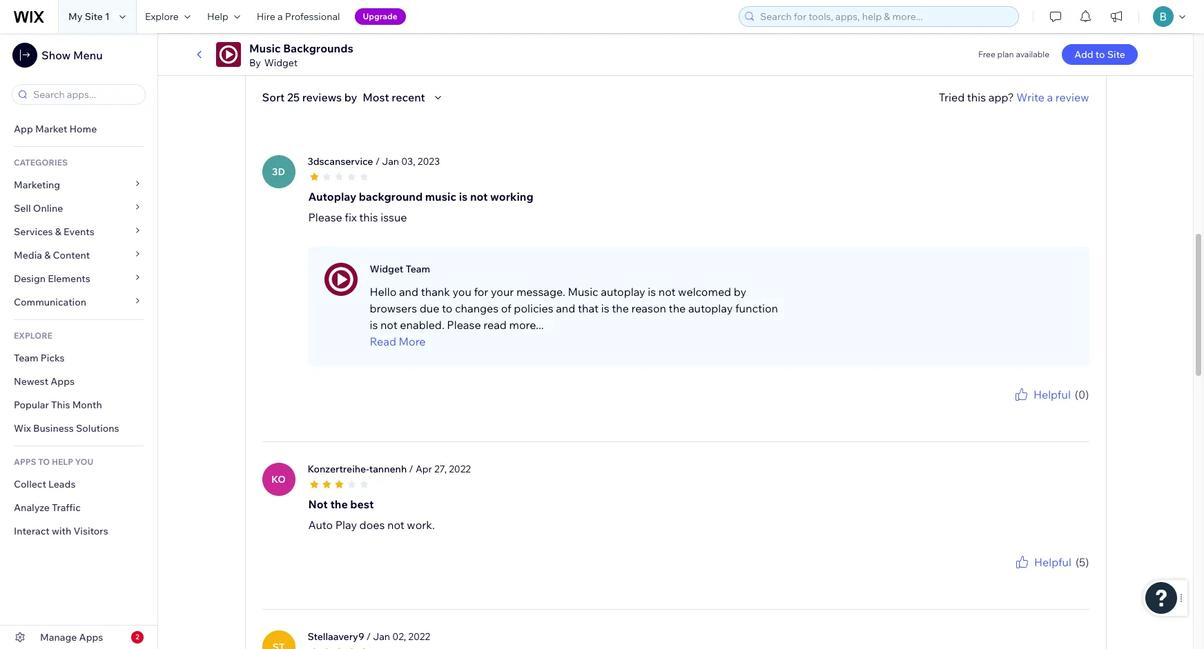 Task type: locate. For each thing, give the bounding box(es) containing it.
1 vertical spatial site
[[1108, 48, 1126, 61]]

0 horizontal spatial music
[[249, 41, 281, 55]]

1 vertical spatial /
[[409, 463, 414, 476]]

your
[[491, 285, 514, 299], [1034, 403, 1051, 413], [1034, 571, 1051, 581]]

1 feedback from the top
[[1053, 403, 1089, 413]]

home
[[69, 123, 97, 135]]

menu
[[73, 48, 103, 62]]

0 horizontal spatial apps
[[51, 376, 75, 388]]

0 vertical spatial feedback
[[1053, 403, 1089, 413]]

read more button
[[370, 333, 784, 350]]

explore
[[145, 10, 179, 23]]

0 vertical spatial helpful
[[1034, 388, 1071, 402]]

sell
[[14, 202, 31, 215]]

1 vertical spatial 2022
[[408, 631, 430, 643]]

thank you for your feedback for (0)
[[980, 403, 1089, 413]]

0 horizontal spatial autoplay
[[601, 285, 646, 299]]

due
[[420, 302, 440, 315]]

team
[[406, 263, 430, 275], [14, 352, 38, 365]]

marketing link
[[0, 173, 157, 197]]

& left events
[[55, 226, 61, 238]]

0 vertical spatial thank
[[980, 403, 1004, 413]]

to inside button
[[1096, 48, 1105, 61]]

add to site button
[[1062, 44, 1138, 65]]

0 vertical spatial your
[[491, 285, 514, 299]]

1 horizontal spatial music
[[568, 285, 599, 299]]

1 vertical spatial to
[[442, 302, 453, 315]]

not inside the not the best auto play does not work.
[[387, 518, 405, 532]]

by
[[344, 90, 357, 104], [734, 285, 747, 299]]

0 horizontal spatial 25
[[287, 90, 300, 104]]

1 horizontal spatial the
[[612, 302, 629, 315]]

1 horizontal spatial team
[[406, 263, 430, 275]]

team picks link
[[0, 347, 157, 370]]

1 horizontal spatial &
[[55, 226, 61, 238]]

helpful for (5)
[[1035, 556, 1072, 570]]

apps up this
[[51, 376, 75, 388]]

apps for newest apps
[[51, 376, 75, 388]]

please
[[308, 210, 342, 224], [447, 318, 481, 332]]

(5)
[[1076, 556, 1089, 570]]

not left working
[[470, 190, 488, 203]]

for inside hello and thank you for your message. music autoplay is not welcomed by browsers due to changes of policies and that is the reason the autoplay function is not enabled. please read more... read more
[[474, 285, 489, 299]]

the left reason
[[612, 302, 629, 315]]

by up the function
[[734, 285, 747, 299]]

(0)
[[1075, 388, 1089, 402]]

autoplay background music is not working please fix this issue
[[308, 190, 534, 224]]

1 horizontal spatial /
[[375, 155, 380, 168]]

feedback down (5)
[[1053, 571, 1089, 581]]

0 horizontal spatial this
[[359, 210, 378, 224]]

autoplay down welcomed
[[688, 302, 733, 315]]

0 horizontal spatial team
[[14, 352, 38, 365]]

site left '1'
[[85, 10, 103, 23]]

autoplay up reason
[[601, 285, 646, 299]]

site
[[85, 10, 103, 23], [1108, 48, 1126, 61]]

please down autoplay
[[308, 210, 342, 224]]

thank you for your feedback down (5)
[[980, 571, 1089, 581]]

1 vertical spatial thank you for your feedback
[[980, 571, 1089, 581]]

1 horizontal spatial to
[[1096, 48, 1105, 61]]

and left that
[[556, 302, 576, 315]]

(based
[[261, 20, 297, 34]]

content
[[53, 249, 90, 262]]

communication
[[14, 296, 89, 309]]

0 vertical spatial please
[[308, 210, 342, 224]]

apps right the manage
[[79, 632, 103, 644]]

analyze traffic link
[[0, 497, 157, 520]]

thank you for your feedback down (0)
[[980, 403, 1089, 413]]

autoplay
[[601, 285, 646, 299], [688, 302, 733, 315]]

helpful left (5)
[[1035, 556, 1072, 570]]

& for events
[[55, 226, 61, 238]]

by
[[249, 57, 261, 69]]

sell online link
[[0, 197, 157, 220]]

jan
[[382, 155, 399, 168], [373, 631, 390, 643]]

1 vertical spatial feedback
[[1053, 571, 1089, 581]]

music up by
[[249, 41, 281, 55]]

1 horizontal spatial apps
[[79, 632, 103, 644]]

design
[[14, 273, 46, 285]]

upgrade button
[[355, 8, 406, 25]]

helpful button for (0)
[[1013, 386, 1071, 403]]

/ left 03,
[[375, 155, 380, 168]]

0 vertical spatial autoplay
[[601, 285, 646, 299]]

0 vertical spatial music
[[249, 41, 281, 55]]

thank for (0)
[[980, 403, 1004, 413]]

music inside music backgrounds by widget
[[249, 41, 281, 55]]

1 vertical spatial this
[[359, 210, 378, 224]]

hello
[[370, 285, 397, 299]]

write a review button
[[1017, 89, 1089, 105]]

1 vertical spatial thank
[[980, 571, 1004, 581]]

2 thank you for your feedback from the top
[[980, 571, 1089, 581]]

1 horizontal spatial site
[[1108, 48, 1126, 61]]

2022
[[449, 463, 471, 476], [408, 631, 430, 643]]

team down explore at the bottom
[[14, 352, 38, 365]]

media & content
[[14, 249, 90, 262]]

2 thank from the top
[[980, 571, 1004, 581]]

1 vertical spatial for
[[1021, 403, 1032, 413]]

helpful button for (5)
[[1014, 554, 1072, 571]]

25 right on
[[315, 20, 328, 34]]

1 thank you for your feedback from the top
[[980, 403, 1089, 413]]

3dscanservice
[[308, 155, 373, 168]]

to right due
[[442, 302, 453, 315]]

0 horizontal spatial please
[[308, 210, 342, 224]]

1 vertical spatial your
[[1034, 403, 1051, 413]]

/ left '02,'
[[367, 631, 371, 643]]

newest
[[14, 376, 48, 388]]

this
[[967, 90, 986, 104], [359, 210, 378, 224]]

more
[[399, 335, 426, 349]]

music up that
[[568, 285, 599, 299]]

a
[[278, 10, 283, 23], [1047, 90, 1053, 104]]

helpful for (0)
[[1034, 388, 1071, 402]]

2 horizontal spatial /
[[409, 463, 414, 476]]

and
[[399, 285, 419, 299], [556, 302, 576, 315]]

a right "write"
[[1047, 90, 1053, 104]]

1 vertical spatial &
[[44, 249, 51, 262]]

jan left 03,
[[382, 155, 399, 168]]

team inside sidebar element
[[14, 352, 38, 365]]

you for autoplay background music is not working please fix this issue
[[1005, 403, 1020, 413]]

0 vertical spatial for
[[474, 285, 489, 299]]

and up browsers
[[399, 285, 419, 299]]

1 vertical spatial team
[[14, 352, 38, 365]]

0 horizontal spatial the
[[330, 498, 348, 512]]

/ left apr
[[409, 463, 414, 476]]

wix business solutions
[[14, 423, 119, 435]]

0 vertical spatial to
[[1096, 48, 1105, 61]]

1 horizontal spatial widget
[[370, 263, 404, 275]]

music inside hello and thank you for your message. music autoplay is not welcomed by browsers due to changes of policies and that is the reason the autoplay function is not enabled. please read more... read more
[[568, 285, 599, 299]]

1 horizontal spatial autoplay
[[688, 302, 733, 315]]

&
[[55, 226, 61, 238], [44, 249, 51, 262]]

0 vertical spatial you
[[453, 285, 472, 299]]

by left most
[[344, 90, 357, 104]]

0 horizontal spatial widget
[[264, 57, 298, 69]]

site right add
[[1108, 48, 1126, 61]]

2 vertical spatial /
[[367, 631, 371, 643]]

of
[[501, 302, 512, 315]]

most recent button
[[363, 89, 446, 105]]

please down changes
[[447, 318, 481, 332]]

to right add
[[1096, 48, 1105, 61]]

11
[[1098, 27, 1107, 38]]

your for (0)
[[1034, 403, 1051, 413]]

traffic
[[52, 502, 81, 515]]

not down browsers
[[380, 318, 398, 332]]

helpful button left (5)
[[1014, 554, 1072, 571]]

0 vertical spatial this
[[967, 90, 986, 104]]

03,
[[401, 155, 416, 168]]

feedback
[[1053, 403, 1089, 413], [1053, 571, 1089, 581]]

services & events link
[[0, 220, 157, 244]]

0 vertical spatial 2022
[[449, 463, 471, 476]]

for for autoplay background music is not working please fix this issue
[[1021, 403, 1032, 413]]

& right media
[[44, 249, 51, 262]]

your for (5)
[[1034, 571, 1051, 581]]

hire a professional link
[[248, 0, 348, 33]]

1 vertical spatial autoplay
[[688, 302, 733, 315]]

0 vertical spatial site
[[85, 10, 103, 23]]

review
[[1056, 90, 1089, 104]]

1 vertical spatial helpful button
[[1014, 554, 1072, 571]]

0 horizontal spatial site
[[85, 10, 103, 23]]

this left app? in the right top of the page
[[967, 90, 986, 104]]

0 horizontal spatial &
[[44, 249, 51, 262]]

not right does
[[387, 518, 405, 532]]

/ for / jan 02, 2022
[[367, 631, 371, 643]]

write
[[1017, 90, 1045, 104]]

0 horizontal spatial to
[[442, 302, 453, 315]]

1 vertical spatial by
[[734, 285, 747, 299]]

2 feedback from the top
[[1053, 571, 1089, 581]]

1 vertical spatial helpful
[[1035, 556, 1072, 570]]

newest apps
[[14, 376, 75, 388]]

0 horizontal spatial /
[[367, 631, 371, 643]]

helpful button left (0)
[[1013, 386, 1071, 403]]

/ for / jan 03, 2023
[[375, 155, 380, 168]]

1 vertical spatial please
[[447, 318, 481, 332]]

0 vertical spatial helpful button
[[1013, 386, 1071, 403]]

25 right sort
[[287, 90, 300, 104]]

is up "read"
[[370, 318, 378, 332]]

helpful
[[1034, 388, 1071, 402], [1035, 556, 1072, 570]]

helpful left (0)
[[1034, 388, 1071, 402]]

1 vertical spatial apps
[[79, 632, 103, 644]]

0 vertical spatial &
[[55, 226, 61, 238]]

this right "fix"
[[359, 210, 378, 224]]

not
[[470, 190, 488, 203], [659, 285, 676, 299], [380, 318, 398, 332], [387, 518, 405, 532]]

0 vertical spatial thank you for your feedback
[[980, 403, 1089, 413]]

0 vertical spatial jan
[[382, 155, 399, 168]]

is
[[459, 190, 468, 203], [648, 285, 656, 299], [601, 302, 610, 315], [370, 318, 378, 332]]

thank you for your feedback for (5)
[[980, 571, 1089, 581]]

1 vertical spatial music
[[568, 285, 599, 299]]

2022 right 27,
[[449, 463, 471, 476]]

is right music
[[459, 190, 468, 203]]

widget inside music backgrounds by widget
[[264, 57, 298, 69]]

best
[[350, 498, 374, 512]]

team up thank
[[406, 263, 430, 275]]

interact with visitors
[[14, 526, 108, 538]]

1 vertical spatial jan
[[373, 631, 390, 643]]

sell online
[[14, 202, 63, 215]]

hire
[[257, 10, 275, 23]]

by inside hello and thank you for your message. music autoplay is not welcomed by browsers due to changes of policies and that is the reason the autoplay function is not enabled. please read more... read more
[[734, 285, 747, 299]]

the inside the not the best auto play does not work.
[[330, 498, 348, 512]]

reason
[[632, 302, 666, 315]]

2022 right '02,'
[[408, 631, 430, 643]]

0 vertical spatial /
[[375, 155, 380, 168]]

0 horizontal spatial 2022
[[408, 631, 430, 643]]

1 vertical spatial you
[[1005, 403, 1020, 413]]

app
[[14, 123, 33, 135]]

communication link
[[0, 291, 157, 314]]

plan
[[998, 49, 1014, 59]]

more...
[[509, 318, 544, 332]]

widget
[[264, 57, 298, 69], [370, 263, 404, 275]]

0 vertical spatial and
[[399, 285, 419, 299]]

feedback down (0)
[[1053, 403, 1089, 413]]

1 thank from the top
[[980, 403, 1004, 413]]

2 vertical spatial you
[[1005, 571, 1020, 581]]

app market home
[[14, 123, 97, 135]]

27,
[[434, 463, 447, 476]]

1 horizontal spatial 2022
[[449, 463, 471, 476]]

manage apps
[[40, 632, 103, 644]]

add
[[1075, 48, 1094, 61]]

0 vertical spatial team
[[406, 263, 430, 275]]

working
[[490, 190, 534, 203]]

0 vertical spatial 25
[[315, 20, 328, 34]]

0 horizontal spatial by
[[344, 90, 357, 104]]

0 vertical spatial widget
[[264, 57, 298, 69]]

widget up the hello
[[370, 263, 404, 275]]

the right not
[[330, 498, 348, 512]]

0 horizontal spatial a
[[278, 10, 283, 23]]

1 vertical spatial 25
[[287, 90, 300, 104]]

1 horizontal spatial a
[[1047, 90, 1053, 104]]

sidebar element
[[0, 33, 158, 650]]

feedback for (0)
[[1053, 403, 1089, 413]]

popular
[[14, 399, 49, 412]]

2023
[[418, 155, 440, 168]]

0 vertical spatial apps
[[51, 376, 75, 388]]

1 horizontal spatial by
[[734, 285, 747, 299]]

2 vertical spatial for
[[1021, 571, 1032, 581]]

widget right by
[[264, 57, 298, 69]]

free plan available
[[979, 49, 1050, 59]]

a right 'hire' at left
[[278, 10, 283, 23]]

0 vertical spatial by
[[344, 90, 357, 104]]

app?
[[989, 90, 1014, 104]]

1 horizontal spatial please
[[447, 318, 481, 332]]

read
[[370, 335, 396, 349]]

collect leads link
[[0, 473, 157, 497]]

jan left '02,'
[[373, 631, 390, 643]]

2 vertical spatial your
[[1034, 571, 1051, 581]]

1 vertical spatial and
[[556, 302, 576, 315]]

the right reason
[[669, 302, 686, 315]]



Task type: vqa. For each thing, say whether or not it's contained in the screenshot.
Sale
no



Task type: describe. For each thing, give the bounding box(es) containing it.
online
[[33, 202, 63, 215]]

please inside hello and thank you for your message. music autoplay is not welcomed by browsers due to changes of policies and that is the reason the autoplay function is not enabled. please read more... read more
[[447, 318, 481, 332]]

stellaavery9
[[308, 631, 364, 643]]

read
[[484, 318, 507, 332]]

newest apps link
[[0, 370, 157, 394]]

1
[[105, 10, 110, 23]]

not
[[308, 498, 328, 512]]

collect leads
[[14, 479, 76, 491]]

visitors
[[74, 526, 108, 538]]

apps to help you
[[14, 457, 93, 468]]

(based on 25 reviews)
[[261, 20, 373, 34]]

1 horizontal spatial and
[[556, 302, 576, 315]]

show menu button
[[12, 43, 103, 68]]

thank for (5)
[[980, 571, 1004, 581]]

for for not the best auto play does not work.
[[1021, 571, 1032, 581]]

with
[[52, 526, 71, 538]]

professional
[[285, 10, 340, 23]]

music backgrounds logo image
[[216, 42, 241, 67]]

apps for manage apps
[[79, 632, 103, 644]]

stellaavery9 / jan 02, 2022
[[308, 631, 430, 643]]

1 horizontal spatial this
[[967, 90, 986, 104]]

team picks
[[14, 352, 65, 365]]

explore
[[14, 331, 52, 341]]

this
[[51, 399, 70, 412]]

w i image
[[324, 263, 357, 296]]

jan for 02,
[[373, 631, 390, 643]]

popular this month link
[[0, 394, 157, 417]]

does
[[360, 518, 385, 532]]

2
[[135, 633, 139, 642]]

enabled.
[[400, 318, 445, 332]]

is up reason
[[648, 285, 656, 299]]

not up reason
[[659, 285, 676, 299]]

elements
[[48, 273, 90, 285]]

3dscanservice / jan 03, 2023
[[308, 155, 440, 168]]

hire a professional
[[257, 10, 340, 23]]

welcomed
[[678, 285, 732, 299]]

background
[[359, 190, 423, 203]]

media & content link
[[0, 244, 157, 267]]

tried
[[939, 90, 965, 104]]

0 vertical spatial a
[[278, 10, 283, 23]]

solutions
[[76, 423, 119, 435]]

this inside autoplay background music is not working please fix this issue
[[359, 210, 378, 224]]

add to site
[[1075, 48, 1126, 61]]

konzertreihe-tannenh / apr 27, 2022
[[308, 463, 471, 476]]

categories
[[14, 157, 68, 168]]

is inside autoplay background music is not working please fix this issue
[[459, 190, 468, 203]]

leads
[[48, 479, 76, 491]]

Search for tools, apps, help & more... field
[[756, 7, 1015, 26]]

message.
[[517, 285, 566, 299]]

3d
[[272, 165, 285, 178]]

work.
[[407, 518, 435, 532]]

services & events
[[14, 226, 94, 238]]

widget team
[[370, 263, 430, 275]]

manage
[[40, 632, 77, 644]]

feedback for (5)
[[1053, 571, 1089, 581]]

function
[[735, 302, 778, 315]]

thank
[[421, 285, 450, 299]]

2 horizontal spatial the
[[669, 302, 686, 315]]

interact with visitors link
[[0, 520, 157, 544]]

design elements
[[14, 273, 90, 285]]

1 vertical spatial widget
[[370, 263, 404, 275]]

interact
[[14, 526, 50, 538]]

reviews
[[302, 90, 342, 104]]

1 vertical spatial a
[[1047, 90, 1053, 104]]

your inside hello and thank you for your message. music autoplay is not welcomed by browsers due to changes of policies and that is the reason the autoplay function is not enabled. please read more... read more
[[491, 285, 514, 299]]

media
[[14, 249, 42, 262]]

you inside hello and thank you for your message. music autoplay is not welcomed by browsers due to changes of policies and that is the reason the autoplay function is not enabled. please read more... read more
[[453, 285, 472, 299]]

wix business solutions link
[[0, 417, 157, 441]]

to inside hello and thank you for your message. music autoplay is not welcomed by browsers due to changes of policies and that is the reason the autoplay function is not enabled. please read more... read more
[[442, 302, 453, 315]]

please inside autoplay background music is not working please fix this issue
[[308, 210, 342, 224]]

my
[[68, 10, 83, 23]]

music backgrounds by widget
[[249, 41, 353, 69]]

is right that
[[601, 302, 610, 315]]

policies
[[514, 302, 554, 315]]

play
[[335, 518, 357, 532]]

site inside button
[[1108, 48, 1126, 61]]

collect
[[14, 479, 46, 491]]

reviews)
[[330, 20, 373, 34]]

popular this month
[[14, 399, 102, 412]]

0 horizontal spatial and
[[399, 285, 419, 299]]

not inside autoplay background music is not working please fix this issue
[[470, 190, 488, 203]]

apr
[[416, 463, 432, 476]]

recent
[[392, 90, 425, 104]]

02,
[[392, 631, 406, 643]]

you for not the best auto play does not work.
[[1005, 571, 1020, 581]]

konzertreihe-
[[308, 463, 369, 476]]

& for content
[[44, 249, 51, 262]]

free
[[979, 49, 996, 59]]

market
[[35, 123, 67, 135]]

you
[[75, 457, 93, 468]]

sort
[[262, 90, 285, 104]]

tried this app? write a review
[[939, 90, 1089, 104]]

jan for 03,
[[382, 155, 399, 168]]

browsers
[[370, 302, 417, 315]]

Search apps... field
[[29, 85, 141, 104]]

ko
[[271, 474, 286, 486]]

most recent
[[363, 90, 425, 104]]

my site 1
[[68, 10, 110, 23]]

events
[[64, 226, 94, 238]]

to
[[38, 457, 50, 468]]

tannenh
[[369, 463, 407, 476]]

analyze
[[14, 502, 50, 515]]

help
[[52, 457, 73, 468]]

1 horizontal spatial 25
[[315, 20, 328, 34]]

design elements link
[[0, 267, 157, 291]]

that
[[578, 302, 599, 315]]



